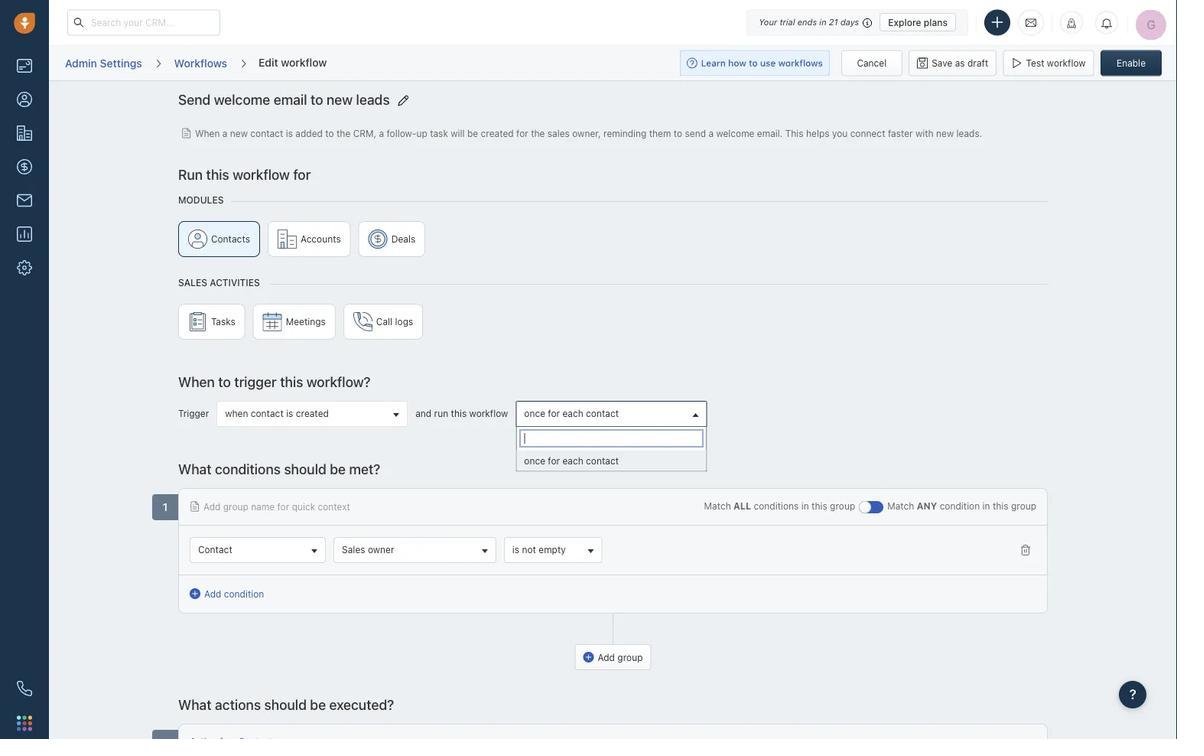Task type: describe. For each thing, give the bounding box(es) containing it.
sales
[[548, 127, 570, 138]]

sales owner
[[342, 544, 394, 555]]

be for executed?
[[310, 696, 326, 712]]

add for add condition
[[204, 588, 221, 599]]

faster
[[888, 127, 913, 138]]

explore
[[888, 17, 922, 28]]

call
[[376, 316, 393, 327]]

1 horizontal spatial welcome
[[716, 127, 755, 138]]

added
[[296, 127, 323, 138]]

group for modules
[[178, 221, 1048, 264]]

2 the from the left
[[531, 127, 545, 138]]

1 horizontal spatial new
[[327, 91, 353, 107]]

when a new contact is added to the crm, a follow-up task will be created for the sales owner, reminding them to send a welcome email. this helps you connect faster with new leads.
[[195, 127, 983, 138]]

1 horizontal spatial conditions
[[754, 500, 799, 511]]

save
[[932, 58, 953, 68]]

ends
[[798, 17, 817, 27]]

add for add group
[[598, 652, 615, 662]]

run
[[434, 408, 448, 418]]

explore plans
[[888, 17, 948, 28]]

add group
[[598, 652, 643, 662]]

for left quick
[[277, 501, 289, 511]]

1 the from the left
[[337, 127, 351, 138]]

owner
[[368, 544, 394, 555]]

email
[[274, 91, 307, 107]]

call logs
[[376, 316, 413, 327]]

email.
[[757, 127, 783, 138]]

2 vertical spatial is
[[512, 544, 520, 555]]

deals
[[391, 233, 416, 244]]

admin settings link
[[64, 51, 143, 75]]

contacts
[[211, 233, 250, 244]]

settings
[[100, 56, 142, 69]]

condition inside add condition link
[[224, 588, 264, 599]]

once for each contact for once for each contact list box
[[524, 455, 619, 466]]

context
[[318, 501, 350, 511]]

enable
[[1117, 58, 1146, 68]]

trial
[[780, 17, 795, 27]]

run this workflow for
[[178, 166, 311, 182]]

0 horizontal spatial new
[[230, 127, 248, 138]]

empty
[[539, 544, 566, 555]]

tasks
[[211, 316, 235, 327]]

21
[[829, 17, 838, 27]]

you
[[832, 127, 848, 138]]

workflow inside button
[[1047, 58, 1086, 68]]

once for once for each contact list box
[[524, 455, 545, 466]]

save as draft
[[932, 58, 989, 68]]

when contact is created button
[[217, 401, 408, 427]]

quick
[[292, 501, 315, 511]]

will
[[451, 127, 465, 138]]

send
[[178, 91, 211, 107]]

reminding
[[604, 127, 647, 138]]

accounts
[[301, 233, 341, 244]]

to right added
[[325, 127, 334, 138]]

in for ends
[[820, 17, 827, 27]]

owner,
[[572, 127, 601, 138]]

group for sales activities
[[178, 303, 1048, 347]]

what for what conditions should be met?
[[178, 460, 212, 477]]

1 a from the left
[[222, 127, 228, 138]]

to left trigger
[[218, 373, 231, 389]]

edit
[[259, 56, 278, 68]]

when for when to trigger this workflow?
[[178, 373, 215, 389]]

what actions should be executed?
[[178, 696, 394, 712]]

meetings button
[[253, 303, 336, 339]]

sales activities
[[178, 277, 260, 288]]

and
[[416, 408, 432, 418]]

once for each contact button
[[516, 401, 707, 427]]

workflows
[[174, 56, 227, 69]]

match all conditions in this group
[[704, 500, 856, 511]]

follow-
[[387, 127, 417, 138]]

when for when a new contact is added to the crm, a follow-up task will be created for the sales owner, reminding them to send a welcome email. this helps you connect faster with new leads.
[[195, 127, 220, 138]]

tasks button
[[178, 303, 245, 339]]

test workflow button
[[1003, 50, 1094, 76]]

once for the once for each contact "dropdown button" at bottom
[[524, 408, 545, 418]]

executed?
[[329, 696, 394, 712]]

contact inside "dropdown button"
[[586, 408, 619, 418]]

leads.
[[957, 127, 983, 138]]

admin settings
[[65, 56, 142, 69]]

when to trigger this workflow?
[[178, 373, 371, 389]]

for inside once for each contact option
[[548, 455, 560, 466]]

should for conditions
[[284, 460, 327, 477]]

contact
[[198, 544, 232, 555]]

deals button
[[359, 221, 426, 257]]

when contact is created
[[225, 408, 329, 418]]

send
[[685, 127, 706, 138]]

2 horizontal spatial new
[[936, 127, 954, 138]]

trigger
[[234, 373, 277, 389]]

email image
[[1026, 16, 1037, 29]]

trigger
[[178, 408, 209, 418]]

days
[[841, 17, 859, 27]]



Task type: vqa. For each thing, say whether or not it's contained in the screenshot.
should for actions
yes



Task type: locate. For each thing, give the bounding box(es) containing it.
group inside button
[[618, 652, 643, 662]]

1 vertical spatial what
[[178, 696, 212, 712]]

1 once from the top
[[524, 408, 545, 418]]

1 group from the top
[[178, 221, 1048, 264]]

the left sales
[[531, 127, 545, 138]]

freshworks switcher image
[[17, 716, 32, 731]]

contact inside option
[[586, 455, 619, 466]]

actions
[[215, 696, 261, 712]]

contact right when
[[251, 408, 284, 418]]

for left sales
[[516, 127, 528, 138]]

Search your CRM... text field
[[67, 10, 220, 36]]

conditions right all
[[754, 500, 799, 511]]

connect
[[850, 127, 886, 138]]

this
[[206, 166, 229, 182], [280, 373, 303, 389], [451, 408, 467, 418], [812, 500, 828, 511], [993, 500, 1009, 511]]

draft
[[968, 58, 989, 68]]

what down trigger
[[178, 460, 212, 477]]

0 horizontal spatial match
[[704, 500, 731, 511]]

workflow right the edit
[[281, 56, 327, 68]]

0 vertical spatial group
[[178, 221, 1048, 264]]

plans
[[924, 17, 948, 28]]

modules
[[178, 194, 224, 205]]

created down workflow?
[[296, 408, 329, 418]]

match any condition in this group
[[888, 500, 1037, 511]]

not
[[522, 544, 536, 555]]

2 once from the top
[[524, 455, 545, 466]]

and run this workflow
[[416, 408, 508, 418]]

2 horizontal spatial be
[[467, 127, 478, 138]]

1 vertical spatial is
[[286, 408, 293, 418]]

be left met?
[[330, 460, 346, 477]]

0 horizontal spatial sales
[[178, 277, 207, 288]]

a right crm,
[[379, 127, 384, 138]]

add group name for quick context
[[203, 501, 350, 511]]

1 vertical spatial condition
[[224, 588, 264, 599]]

0 vertical spatial each
[[563, 408, 584, 418]]

be left executed?
[[310, 696, 326, 712]]

1 vertical spatial group
[[178, 303, 1048, 347]]

test
[[1026, 58, 1045, 68]]

1 horizontal spatial a
[[379, 127, 384, 138]]

workflow right test
[[1047, 58, 1086, 68]]

is
[[286, 127, 293, 138], [286, 408, 293, 418], [512, 544, 520, 555]]

new up run this workflow for
[[230, 127, 248, 138]]

2 once for each contact from the top
[[524, 455, 619, 466]]

logs
[[395, 316, 413, 327]]

sales left activities
[[178, 277, 207, 288]]

1 vertical spatial be
[[330, 460, 346, 477]]

2 vertical spatial be
[[310, 696, 326, 712]]

group containing contacts
[[178, 221, 1048, 264]]

what
[[178, 460, 212, 477], [178, 696, 212, 712]]

0 vertical spatial created
[[481, 127, 514, 138]]

should up quick
[[284, 460, 327, 477]]

match left any
[[888, 500, 915, 511]]

workflows link
[[173, 51, 228, 75]]

0 vertical spatial once for each contact
[[524, 408, 619, 418]]

1 vertical spatial welcome
[[716, 127, 755, 138]]

up
[[417, 127, 427, 138]]

once for each contact inside option
[[524, 455, 619, 466]]

2 group from the top
[[178, 303, 1048, 347]]

accounts button
[[268, 221, 351, 257]]

is not empty
[[512, 544, 566, 555]]

1 vertical spatial when
[[178, 373, 215, 389]]

in
[[820, 17, 827, 27], [802, 500, 809, 511], [983, 500, 990, 511]]

task
[[430, 127, 448, 138]]

each inside the once for each contact "dropdown button"
[[563, 408, 584, 418]]

0 horizontal spatial created
[[296, 408, 329, 418]]

in for condition
[[983, 500, 990, 511]]

for down added
[[293, 166, 311, 182]]

sales for sales owner
[[342, 544, 365, 555]]

once for each contact for the once for each contact "dropdown button" at bottom
[[524, 408, 619, 418]]

1 horizontal spatial the
[[531, 127, 545, 138]]

sales for sales activities
[[178, 277, 207, 288]]

add condition
[[204, 588, 264, 599]]

contact inside button
[[251, 408, 284, 418]]

contact button
[[190, 537, 326, 563]]

once inside option
[[524, 455, 545, 466]]

2 each from the top
[[563, 455, 584, 466]]

send welcome email to new leads
[[178, 91, 390, 107]]

welcome left email.
[[716, 127, 755, 138]]

in for conditions
[[802, 500, 809, 511]]

to left send in the top right of the page
[[674, 127, 683, 138]]

condition
[[940, 500, 980, 511], [224, 588, 264, 599]]

1 vertical spatial conditions
[[754, 500, 799, 511]]

phone element
[[9, 673, 40, 704]]

the
[[337, 127, 351, 138], [531, 127, 545, 138]]

is down when to trigger this workflow?
[[286, 408, 293, 418]]

in left 21
[[820, 17, 827, 27]]

with
[[916, 127, 934, 138]]

0 horizontal spatial a
[[222, 127, 228, 138]]

your trial ends in 21 days
[[759, 17, 859, 27]]

admin
[[65, 56, 97, 69]]

be
[[467, 127, 478, 138], [330, 460, 346, 477], [310, 696, 326, 712]]

should
[[284, 460, 327, 477], [264, 696, 307, 712]]

edit workflow
[[259, 56, 327, 68]]

1 once for each contact from the top
[[524, 408, 619, 418]]

add
[[203, 501, 221, 511], [204, 588, 221, 599], [598, 652, 615, 662]]

each
[[563, 408, 584, 418], [563, 455, 584, 466]]

a
[[222, 127, 228, 138], [379, 127, 384, 138], [709, 127, 714, 138]]

match for match any condition in this group
[[888, 500, 915, 511]]

1 each from the top
[[563, 408, 584, 418]]

be for met?
[[330, 460, 346, 477]]

condition down contact button on the left
[[224, 588, 264, 599]]

to right email
[[311, 91, 323, 107]]

contact
[[250, 127, 283, 138], [251, 408, 284, 418], [586, 408, 619, 418], [586, 455, 619, 466]]

cancel
[[857, 58, 887, 68]]

call logs button
[[343, 303, 423, 339]]

cancel button
[[841, 50, 903, 76]]

sales inside button
[[342, 544, 365, 555]]

match left all
[[704, 500, 731, 511]]

1 horizontal spatial created
[[481, 127, 514, 138]]

1 what from the top
[[178, 460, 212, 477]]

1 vertical spatial created
[[296, 408, 329, 418]]

a up run this workflow for
[[222, 127, 228, 138]]

when
[[225, 408, 248, 418]]

1 vertical spatial add
[[204, 588, 221, 599]]

once
[[524, 408, 545, 418], [524, 455, 545, 466]]

group containing tasks
[[178, 303, 1048, 347]]

is left added
[[286, 127, 293, 138]]

run
[[178, 166, 203, 182]]

in right any
[[983, 500, 990, 511]]

created right will
[[481, 127, 514, 138]]

0 horizontal spatial conditions
[[215, 460, 281, 477]]

1 vertical spatial sales
[[342, 544, 365, 555]]

add condition link
[[190, 586, 264, 600]]

add group button
[[575, 644, 651, 670]]

welcome down the edit
[[214, 91, 270, 107]]

for down the once for each contact "dropdown button" at bottom
[[548, 455, 560, 466]]

is left the not
[[512, 544, 520, 555]]

should right actions
[[264, 696, 307, 712]]

0 vertical spatial condition
[[940, 500, 980, 511]]

meetings
[[286, 316, 326, 327]]

0 vertical spatial add
[[203, 501, 221, 511]]

in right all
[[802, 500, 809, 511]]

1 vertical spatial once
[[524, 455, 545, 466]]

each for the once for each contact "dropdown button" at bottom
[[563, 408, 584, 418]]

1 vertical spatial once for each contact
[[524, 455, 619, 466]]

once for each contact down the once for each contact "dropdown button" at bottom
[[524, 455, 619, 466]]

0 vertical spatial should
[[284, 460, 327, 477]]

workflow
[[281, 56, 327, 68], [1047, 58, 1086, 68], [233, 166, 290, 182], [469, 408, 508, 418]]

your
[[759, 17, 777, 27]]

explore plans link
[[880, 13, 956, 31]]

as
[[955, 58, 965, 68]]

new right with
[[936, 127, 954, 138]]

once for each contact up once for each contact list box
[[524, 408, 619, 418]]

1 horizontal spatial be
[[330, 460, 346, 477]]

0 vertical spatial welcome
[[214, 91, 270, 107]]

once for each contact option
[[517, 450, 706, 471]]

met?
[[349, 460, 381, 477]]

0 horizontal spatial welcome
[[214, 91, 270, 107]]

0 vertical spatial is
[[286, 127, 293, 138]]

when up trigger
[[178, 373, 215, 389]]

0 vertical spatial conditions
[[215, 460, 281, 477]]

each down the once for each contact "dropdown button" at bottom
[[563, 455, 584, 466]]

each inside once for each contact option
[[563, 455, 584, 466]]

workflow right "run"
[[233, 166, 290, 182]]

0 vertical spatial be
[[467, 127, 478, 138]]

for up once for each contact list box
[[548, 408, 560, 418]]

created inside button
[[296, 408, 329, 418]]

1 horizontal spatial in
[[820, 17, 827, 27]]

match for match all conditions in this group
[[704, 500, 731, 511]]

each for once for each contact list box
[[563, 455, 584, 466]]

what conditions should be met?
[[178, 460, 381, 477]]

a right send in the top right of the page
[[709, 127, 714, 138]]

0 vertical spatial what
[[178, 460, 212, 477]]

1 horizontal spatial match
[[888, 500, 915, 511]]

once for each contact list box
[[517, 450, 706, 471]]

0 vertical spatial once
[[524, 408, 545, 418]]

once for each contact inside "dropdown button"
[[524, 408, 619, 418]]

to
[[311, 91, 323, 107], [325, 127, 334, 138], [674, 127, 683, 138], [218, 373, 231, 389]]

new left leads
[[327, 91, 353, 107]]

contact down send welcome email to new leads
[[250, 127, 283, 138]]

workflow?
[[307, 373, 371, 389]]

when
[[195, 127, 220, 138], [178, 373, 215, 389]]

sales owner button
[[334, 537, 496, 563]]

what for what actions should be executed?
[[178, 696, 212, 712]]

is not empty button
[[504, 537, 602, 563]]

activities
[[210, 277, 260, 288]]

2 horizontal spatial a
[[709, 127, 714, 138]]

2 horizontal spatial in
[[983, 500, 990, 511]]

them
[[649, 127, 671, 138]]

1 vertical spatial should
[[264, 696, 307, 712]]

conditions up name
[[215, 460, 281, 477]]

test workflow
[[1026, 58, 1086, 68]]

0 horizontal spatial condition
[[224, 588, 264, 599]]

group
[[178, 221, 1048, 264], [178, 303, 1048, 347]]

2 what from the top
[[178, 696, 212, 712]]

condition right any
[[940, 500, 980, 511]]

add for add group name for quick context
[[203, 501, 221, 511]]

0 vertical spatial sales
[[178, 277, 207, 288]]

1 horizontal spatial sales
[[342, 544, 365, 555]]

workflow right run
[[469, 408, 508, 418]]

name
[[251, 501, 275, 511]]

contact down the once for each contact "dropdown button" at bottom
[[586, 455, 619, 466]]

this
[[785, 127, 804, 138]]

2 vertical spatial add
[[598, 652, 615, 662]]

0 vertical spatial when
[[195, 127, 220, 138]]

1 vertical spatial each
[[563, 455, 584, 466]]

contact up once for each contact list box
[[586, 408, 619, 418]]

the left crm,
[[337, 127, 351, 138]]

sales left "owner"
[[342, 544, 365, 555]]

save as draft button
[[909, 50, 997, 76]]

3 a from the left
[[709, 127, 714, 138]]

2 a from the left
[[379, 127, 384, 138]]

for
[[516, 127, 528, 138], [293, 166, 311, 182], [548, 408, 560, 418], [548, 455, 560, 466], [277, 501, 289, 511]]

add inside button
[[598, 652, 615, 662]]

for inside the once for each contact "dropdown button"
[[548, 408, 560, 418]]

each up once for each contact list box
[[563, 408, 584, 418]]

leads
[[356, 91, 390, 107]]

0 horizontal spatial be
[[310, 696, 326, 712]]

enable button
[[1101, 50, 1162, 76]]

None search field
[[520, 430, 703, 447]]

once inside "dropdown button"
[[524, 408, 545, 418]]

be right will
[[467, 127, 478, 138]]

2 match from the left
[[888, 500, 915, 511]]

1 horizontal spatial condition
[[940, 500, 980, 511]]

when down send
[[195, 127, 220, 138]]

0 horizontal spatial in
[[802, 500, 809, 511]]

phone image
[[17, 681, 32, 696]]

1 match from the left
[[704, 500, 731, 511]]

all
[[734, 500, 751, 511]]

should for actions
[[264, 696, 307, 712]]

match
[[704, 500, 731, 511], [888, 500, 915, 511]]

contacts button
[[178, 221, 260, 257]]

what left actions
[[178, 696, 212, 712]]

0 horizontal spatial the
[[337, 127, 351, 138]]

helps
[[806, 127, 830, 138]]



